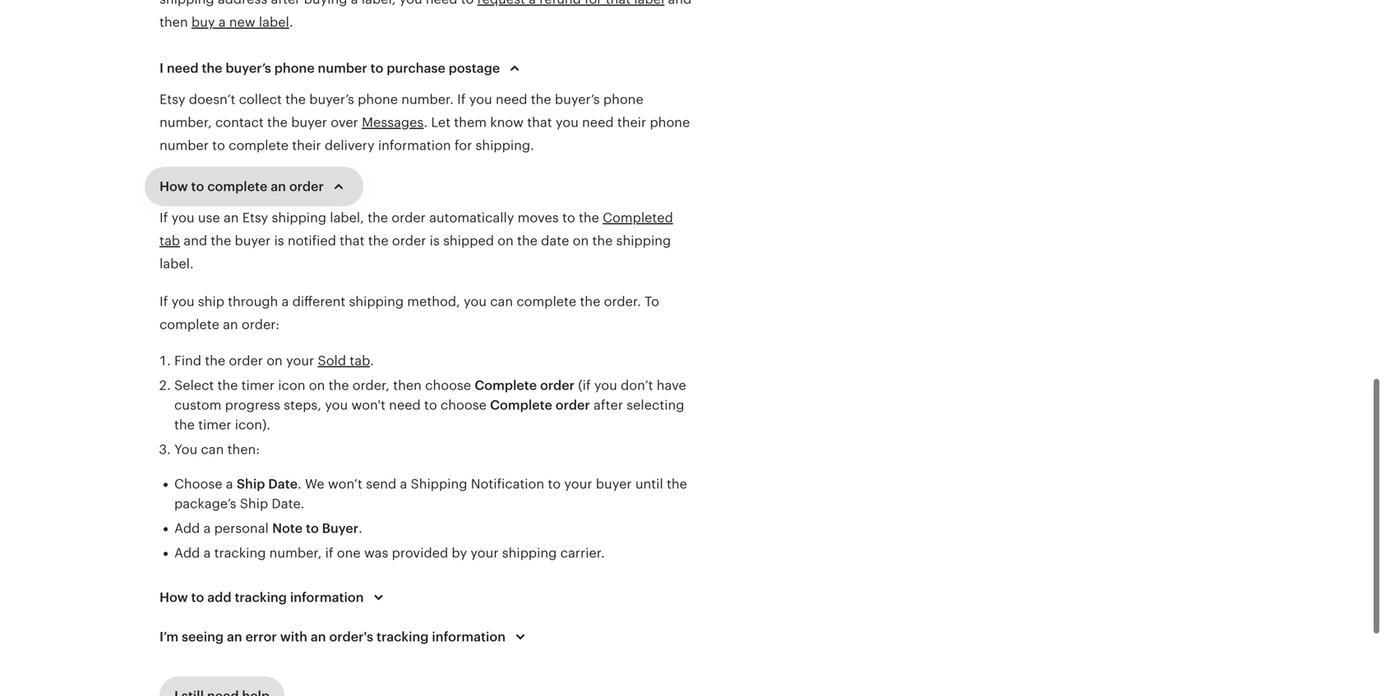 Task type: locate. For each thing, give the bounding box(es) containing it.
2 vertical spatial buyer
[[596, 477, 632, 492]]

number up over
[[318, 61, 367, 76]]

purchase
[[387, 61, 446, 76]]

1 vertical spatial information
[[290, 590, 364, 605]]

2 vertical spatial information
[[432, 630, 506, 645]]

2 vertical spatial your
[[471, 546, 499, 561]]

is left notified
[[274, 234, 284, 248]]

don't
[[621, 378, 653, 393]]

was
[[364, 546, 388, 561]]

on up "icon"
[[267, 354, 283, 368]]

etsy inside 'etsy doesn't collect the buyer's phone number. if you need the buyer's phone number, contact the buyer over'
[[160, 92, 185, 107]]

0 vertical spatial how
[[160, 179, 188, 194]]

your
[[286, 354, 314, 368], [564, 477, 592, 492], [471, 546, 499, 561]]

1 vertical spatial number,
[[269, 546, 322, 561]]

you inside . let them know that you need their phone number to complete their delivery information for shipping.
[[556, 115, 579, 130]]

a
[[218, 15, 226, 30], [282, 294, 289, 309], [226, 477, 233, 492], [400, 477, 407, 492], [204, 521, 211, 536], [204, 546, 211, 561]]

to inside . let them know that you need their phone number to complete their delivery information for shipping.
[[212, 138, 225, 153]]

your inside . we won't send a shipping notification to your buyer until the package's ship date.
[[564, 477, 592, 492]]

how
[[160, 179, 188, 194], [160, 590, 188, 605]]

personal
[[214, 521, 269, 536]]

complete up use
[[207, 179, 268, 194]]

your up carrier.
[[564, 477, 592, 492]]

icon).
[[235, 418, 271, 432]]

need inside dropdown button
[[167, 61, 199, 76]]

to up use
[[191, 179, 204, 194]]

need
[[167, 61, 199, 76], [496, 92, 527, 107], [582, 115, 614, 130], [389, 398, 421, 413]]

if up them
[[457, 92, 466, 107]]

1 vertical spatial choose
[[441, 398, 487, 413]]

etsy down i
[[160, 92, 185, 107]]

timer up "you can then:"
[[198, 418, 231, 432]]

need inside (if you don't have custom progress steps, you won't need to choose
[[389, 398, 421, 413]]

1 vertical spatial buyer
[[235, 234, 271, 248]]

then right order,
[[393, 378, 422, 393]]

1 horizontal spatial is
[[430, 234, 440, 248]]

buyer left until
[[596, 477, 632, 492]]

choose up the after selecting the timer icon).
[[425, 378, 471, 393]]

. inside . we won't send a shipping notification to your buyer until the package's ship date.
[[298, 477, 302, 492]]

complete up complete order
[[475, 378, 537, 393]]

ship down choose a ship date
[[240, 497, 268, 511]]

messages link
[[362, 115, 424, 130]]

sold tab link
[[318, 354, 370, 368]]

1 horizontal spatial number
[[318, 61, 367, 76]]

and then
[[160, 0, 692, 30]]

0 vertical spatial add
[[174, 521, 200, 536]]

the down the completed
[[592, 234, 613, 248]]

information inside . let them know that you need their phone number to complete their delivery information for shipping.
[[378, 138, 451, 153]]

tab up label.
[[160, 234, 180, 248]]

1 is from the left
[[274, 234, 284, 248]]

phone
[[274, 61, 315, 76], [358, 92, 398, 107], [603, 92, 644, 107], [650, 115, 690, 130]]

1 horizontal spatial that
[[527, 115, 552, 130]]

a right buy
[[218, 15, 226, 30]]

provided
[[392, 546, 448, 561]]

0 horizontal spatial number,
[[160, 115, 212, 130]]

. up order,
[[370, 354, 374, 368]]

carrier.
[[560, 546, 605, 561]]

order:
[[242, 317, 280, 332]]

buyer inside 'etsy doesn't collect the buyer's phone number. if you need the buyer's phone number, contact the buyer over'
[[291, 115, 327, 130]]

need inside . let them know that you need their phone number to complete their delivery information for shipping.
[[582, 115, 614, 130]]

then:
[[227, 442, 260, 457]]

the down use
[[211, 234, 231, 248]]

the inside if you ship through a different shipping method, you can complete the order. to complete an order:
[[580, 294, 601, 309]]

0 vertical spatial etsy
[[160, 92, 185, 107]]

your up "icon"
[[286, 354, 314, 368]]

tab up order,
[[350, 354, 370, 368]]

number, down note
[[269, 546, 322, 561]]

select the timer icon on the order, then choose complete order
[[174, 378, 575, 393]]

1 horizontal spatial can
[[490, 294, 513, 309]]

and inside and then
[[668, 0, 692, 7]]

add for add a tracking number, if one was provided by your shipping carrier.
[[174, 546, 200, 561]]

0 vertical spatial your
[[286, 354, 314, 368]]

ship
[[237, 477, 265, 492], [240, 497, 268, 511]]

a up the add
[[204, 546, 211, 561]]

0 horizontal spatial buyer
[[235, 234, 271, 248]]

1 horizontal spatial your
[[471, 546, 499, 561]]

0 horizontal spatial and
[[184, 234, 207, 248]]

0 vertical spatial timer
[[241, 378, 275, 393]]

1 horizontal spatial their
[[617, 115, 646, 130]]

to
[[645, 294, 659, 309]]

1 vertical spatial ship
[[240, 497, 268, 511]]

0 horizontal spatial tab
[[160, 234, 180, 248]]

know
[[490, 115, 524, 130]]

1 vertical spatial and
[[184, 234, 207, 248]]

tracking inside dropdown button
[[377, 630, 429, 645]]

1 vertical spatial tab
[[350, 354, 370, 368]]

on right date
[[573, 234, 589, 248]]

complete down contact
[[229, 138, 289, 153]]

0 horizontal spatial buyer's
[[226, 61, 271, 76]]

order up the and the buyer is notified that the order is shipped on the date on the shipping label.
[[392, 210, 426, 225]]

how for how to complete an order
[[160, 179, 188, 194]]

0 horizontal spatial your
[[286, 354, 314, 368]]

2 add from the top
[[174, 546, 200, 561]]

0 horizontal spatial that
[[340, 234, 365, 248]]

the up progress
[[217, 378, 238, 393]]

how to add tracking information button
[[145, 578, 403, 618]]

to up date
[[562, 210, 575, 225]]

sold
[[318, 354, 346, 368]]

order up complete order
[[540, 378, 575, 393]]

that right know
[[527, 115, 552, 130]]

2 horizontal spatial buyer's
[[555, 92, 600, 107]]

buyer
[[291, 115, 327, 130], [235, 234, 271, 248], [596, 477, 632, 492]]

0 horizontal spatial number
[[160, 138, 209, 153]]

choose
[[425, 378, 471, 393], [441, 398, 487, 413]]

complete order
[[490, 398, 590, 413]]

0 vertical spatial their
[[617, 115, 646, 130]]

can right method,
[[490, 294, 513, 309]]

is left shipped at left
[[430, 234, 440, 248]]

messages
[[362, 115, 424, 130]]

on right shipped at left
[[498, 234, 514, 248]]

shipping left carrier.
[[502, 546, 557, 561]]

if inside if you ship through a different shipping method, you can complete the order. to complete an order:
[[160, 294, 168, 309]]

an
[[271, 179, 286, 194], [224, 210, 239, 225], [223, 317, 238, 332], [227, 630, 242, 645], [311, 630, 326, 645]]

one
[[337, 546, 361, 561]]

complete
[[475, 378, 537, 393], [490, 398, 552, 413]]

if for if you ship through a different shipping method, you can complete the order. to complete an order:
[[160, 294, 168, 309]]

. left we
[[298, 477, 302, 492]]

the up doesn't
[[202, 61, 222, 76]]

1 vertical spatial that
[[340, 234, 365, 248]]

number down doesn't
[[160, 138, 209, 153]]

. up one
[[359, 521, 362, 536]]

complete down ship
[[160, 317, 219, 332]]

0 vertical spatial and
[[668, 0, 692, 7]]

complete inside . let them know that you need their phone number to complete their delivery information for shipping.
[[229, 138, 289, 153]]

if you use an etsy shipping label, the order automatically moves to the
[[160, 210, 603, 225]]

ship inside . we won't send a shipping notification to your buyer until the package's ship date.
[[240, 497, 268, 511]]

0 horizontal spatial can
[[201, 442, 224, 457]]

1 vertical spatial number
[[160, 138, 209, 153]]

order's
[[329, 630, 373, 645]]

0 vertical spatial tab
[[160, 234, 180, 248]]

the left 'order.'
[[580, 294, 601, 309]]

shipping up notified
[[272, 210, 326, 225]]

you
[[469, 92, 492, 107], [556, 115, 579, 130], [172, 210, 195, 225], [172, 294, 195, 309], [464, 294, 487, 309], [594, 378, 617, 393], [325, 398, 348, 413]]

(if
[[578, 378, 591, 393]]

complete
[[229, 138, 289, 153], [207, 179, 268, 194], [517, 294, 577, 309], [160, 317, 219, 332]]

tracking right "order's"
[[377, 630, 429, 645]]

etsy
[[160, 92, 185, 107], [242, 210, 268, 225]]

the down sold tab 'link' on the left bottom of the page
[[329, 378, 349, 393]]

the inside i need the buyer's phone number to purchase postage dropdown button
[[202, 61, 222, 76]]

1 horizontal spatial buyer's
[[309, 92, 354, 107]]

2 vertical spatial if
[[160, 294, 168, 309]]

date
[[268, 477, 298, 492]]

2 vertical spatial tracking
[[377, 630, 429, 645]]

order down 'order:'
[[229, 354, 263, 368]]

through
[[228, 294, 278, 309]]

phone inside dropdown button
[[274, 61, 315, 76]]

0 vertical spatial information
[[378, 138, 451, 153]]

etsy down how to complete an order dropdown button
[[242, 210, 268, 225]]

shipping
[[272, 210, 326, 225], [616, 234, 671, 248], [349, 294, 404, 309], [502, 546, 557, 561]]

order inside the and the buyer is notified that the order is shipped on the date on the shipping label.
[[392, 234, 426, 248]]

1 vertical spatial add
[[174, 546, 200, 561]]

can inside if you ship through a different shipping method, you can complete the order. to complete an order:
[[490, 294, 513, 309]]

a right send
[[400, 477, 407, 492]]

timer inside the after selecting the timer icon).
[[198, 418, 231, 432]]

how to complete an order button
[[145, 167, 363, 206]]

your right the 'by'
[[471, 546, 499, 561]]

find
[[174, 354, 201, 368]]

number, inside 'etsy doesn't collect the buyer's phone number. if you need the buyer's phone number, contact the buyer over'
[[160, 115, 212, 130]]

package's
[[174, 497, 236, 511]]

buyer inside the and the buyer is notified that the order is shipped on the date on the shipping label.
[[235, 234, 271, 248]]

number,
[[160, 115, 212, 130], [269, 546, 322, 561]]

1 horizontal spatial etsy
[[242, 210, 268, 225]]

1 vertical spatial how
[[160, 590, 188, 605]]

0 vertical spatial then
[[160, 15, 188, 30]]

that inside . let them know that you need their phone number to complete their delivery information for shipping.
[[527, 115, 552, 130]]

1 how from the top
[[160, 179, 188, 194]]

0 horizontal spatial timer
[[198, 418, 231, 432]]

information inside dropdown button
[[290, 590, 364, 605]]

choose
[[174, 477, 222, 492]]

you left won't
[[325, 398, 348, 413]]

0 vertical spatial number
[[318, 61, 367, 76]]

notified
[[288, 234, 336, 248]]

can
[[490, 294, 513, 309], [201, 442, 224, 457]]

moves
[[518, 210, 559, 225]]

1 vertical spatial tracking
[[235, 590, 287, 605]]

0 vertical spatial tracking
[[214, 546, 266, 561]]

you up them
[[469, 92, 492, 107]]

choose a ship date
[[174, 477, 298, 492]]

2 horizontal spatial buyer
[[596, 477, 632, 492]]

to
[[371, 61, 384, 76], [212, 138, 225, 153], [191, 179, 204, 194], [562, 210, 575, 225], [424, 398, 437, 413], [548, 477, 561, 492], [306, 521, 319, 536], [191, 590, 204, 605]]

if down label.
[[160, 294, 168, 309]]

2 how from the top
[[160, 590, 188, 605]]

buyer left over
[[291, 115, 327, 130]]

1 vertical spatial then
[[393, 378, 422, 393]]

tracking
[[214, 546, 266, 561], [235, 590, 287, 605], [377, 630, 429, 645]]

. left let at the left top of page
[[424, 115, 428, 130]]

contact
[[215, 115, 264, 130]]

that down label,
[[340, 234, 365, 248]]

0 horizontal spatial their
[[292, 138, 321, 153]]

choose left complete order
[[441, 398, 487, 413]]

1 add from the top
[[174, 521, 200, 536]]

0 vertical spatial ship
[[237, 477, 265, 492]]

the down custom
[[174, 418, 195, 432]]

number inside dropdown button
[[318, 61, 367, 76]]

the right until
[[667, 477, 687, 492]]

0 vertical spatial buyer
[[291, 115, 327, 130]]

to right note
[[306, 521, 319, 536]]

add
[[174, 521, 200, 536], [174, 546, 200, 561]]

buy
[[192, 15, 215, 30]]

to down contact
[[212, 138, 225, 153]]

shipping down the completed
[[616, 234, 671, 248]]

1 vertical spatial timer
[[198, 418, 231, 432]]

a right through
[[282, 294, 289, 309]]

to down select the timer icon on the order, then choose complete order
[[424, 398, 437, 413]]

2 horizontal spatial your
[[564, 477, 592, 492]]

the down the moves
[[517, 234, 538, 248]]

on
[[498, 234, 514, 248], [573, 234, 589, 248], [267, 354, 283, 368], [309, 378, 325, 393]]

and inside the and the buyer is notified that the order is shipped on the date on the shipping label.
[[184, 234, 207, 248]]

.
[[289, 15, 293, 30], [424, 115, 428, 130], [370, 354, 374, 368], [298, 477, 302, 492], [359, 521, 362, 536]]

buyer's
[[226, 61, 271, 76], [309, 92, 354, 107], [555, 92, 600, 107]]

selecting
[[627, 398, 684, 413]]

a for note
[[204, 521, 211, 536]]

0 horizontal spatial then
[[160, 15, 188, 30]]

the left the completed
[[579, 210, 599, 225]]

tracking down personal
[[214, 546, 266, 561]]

buyer down how to complete an order dropdown button
[[235, 234, 271, 248]]

tab inside completed tab
[[160, 234, 180, 248]]

an inside how to complete an order dropdown button
[[271, 179, 286, 194]]

timer up progress
[[241, 378, 275, 393]]

to right notification
[[548, 477, 561, 492]]

a right choose
[[226, 477, 233, 492]]

choose inside (if you don't have custom progress steps, you won't need to choose
[[441, 398, 487, 413]]

0 vertical spatial can
[[490, 294, 513, 309]]

won't
[[328, 477, 362, 492]]

if left use
[[160, 210, 168, 225]]

can right you
[[201, 442, 224, 457]]

a down the package's
[[204, 521, 211, 536]]

number, down doesn't
[[160, 115, 212, 130]]

0 horizontal spatial is
[[274, 234, 284, 248]]

you right know
[[556, 115, 579, 130]]

their
[[617, 115, 646, 130], [292, 138, 321, 153]]

(if you don't have custom progress steps, you won't need to choose
[[174, 378, 686, 413]]

how up the i'm
[[160, 590, 188, 605]]

ship left date
[[237, 477, 265, 492]]

automatically
[[429, 210, 514, 225]]

tracking up error
[[235, 590, 287, 605]]

phone inside . let them know that you need their phone number to complete their delivery information for shipping.
[[650, 115, 690, 130]]

0 vertical spatial if
[[457, 92, 466, 107]]

complete up notification
[[490, 398, 552, 413]]

0 vertical spatial that
[[527, 115, 552, 130]]

then left buy
[[160, 15, 188, 30]]

0 vertical spatial number,
[[160, 115, 212, 130]]

1 horizontal spatial buyer
[[291, 115, 327, 130]]

1 horizontal spatial and
[[668, 0, 692, 7]]

you inside 'etsy doesn't collect the buyer's phone number. if you need the buyer's phone number, contact the buyer over'
[[469, 92, 492, 107]]

add a personal note to buyer .
[[174, 521, 362, 536]]

shipping left method,
[[349, 294, 404, 309]]

1 vertical spatial if
[[160, 210, 168, 225]]

number
[[318, 61, 367, 76], [160, 138, 209, 153]]

how up label.
[[160, 179, 188, 194]]

on up steps,
[[309, 378, 325, 393]]

then inside and then
[[160, 15, 188, 30]]

timer
[[241, 378, 275, 393], [198, 418, 231, 432]]

how to add tracking information
[[160, 590, 364, 605]]

order.
[[604, 294, 641, 309]]

the right label,
[[368, 210, 388, 225]]

tracking inside dropdown button
[[235, 590, 287, 605]]

0 horizontal spatial etsy
[[160, 92, 185, 107]]

order down if you use an etsy shipping label, the order automatically moves to the
[[392, 234, 426, 248]]

them
[[454, 115, 487, 130]]

1 vertical spatial your
[[564, 477, 592, 492]]

order up notified
[[289, 179, 324, 194]]



Task type: vqa. For each thing, say whether or not it's contained in the screenshot.
number, to the top
yes



Task type: describe. For each thing, give the bounding box(es) containing it.
the inside . we won't send a shipping notification to your buyer until the package's ship date.
[[667, 477, 687, 492]]

with
[[280, 630, 307, 645]]

to inside . we won't send a shipping notification to your buyer until the package's ship date.
[[548, 477, 561, 492]]

order inside how to complete an order dropdown button
[[289, 179, 324, 194]]

number.
[[401, 92, 454, 107]]

i'm seeing an error with an order's tracking information
[[160, 630, 506, 645]]

order,
[[353, 378, 390, 393]]

how for how to add tracking information
[[160, 590, 188, 605]]

custom
[[174, 398, 221, 413]]

after selecting the timer icon).
[[174, 398, 684, 432]]

etsy doesn't collect the buyer's phone number. if you need the buyer's phone number, contact the buyer over
[[160, 92, 644, 130]]

steps,
[[284, 398, 322, 413]]

add
[[207, 590, 232, 605]]

doesn't
[[189, 92, 235, 107]]

progress
[[225, 398, 280, 413]]

for
[[455, 138, 472, 153]]

label.
[[160, 257, 194, 271]]

1 vertical spatial etsy
[[242, 210, 268, 225]]

won't
[[351, 398, 386, 413]]

buy a new label .
[[192, 15, 293, 30]]

a for number,
[[204, 546, 211, 561]]

shipping inside if you ship through a different shipping method, you can complete the order. to complete an order:
[[349, 294, 404, 309]]

a inside if you ship through a different shipping method, you can complete the order. to complete an order:
[[282, 294, 289, 309]]

have
[[657, 378, 686, 393]]

a for label
[[218, 15, 226, 30]]

0 vertical spatial complete
[[475, 378, 537, 393]]

to left purchase
[[371, 61, 384, 76]]

to left the add
[[191, 590, 204, 605]]

order down (if
[[556, 398, 590, 413]]

the right collect
[[285, 92, 306, 107]]

by
[[452, 546, 467, 561]]

if inside 'etsy doesn't collect the buyer's phone number. if you need the buyer's phone number, contact the buyer over'
[[457, 92, 466, 107]]

buyer
[[322, 521, 359, 536]]

completed
[[603, 210, 673, 225]]

0 vertical spatial choose
[[425, 378, 471, 393]]

that inside the and the buyer is notified that the order is shipped on the date on the shipping label.
[[340, 234, 365, 248]]

a inside . we won't send a shipping notification to your buyer until the package's ship date.
[[400, 477, 407, 492]]

you up after
[[594, 378, 617, 393]]

label
[[259, 15, 289, 30]]

1 horizontal spatial number,
[[269, 546, 322, 561]]

the up shipping.
[[531, 92, 551, 107]]

a for date
[[226, 477, 233, 492]]

send
[[366, 477, 396, 492]]

i need the buyer's phone number to purchase postage
[[160, 61, 500, 76]]

if you ship through a different shipping method, you can complete the order. to complete an order:
[[160, 294, 659, 332]]

select
[[174, 378, 214, 393]]

if
[[325, 546, 333, 561]]

1 horizontal spatial then
[[393, 378, 422, 393]]

. let them know that you need their phone number to complete their delivery information for shipping.
[[160, 115, 690, 153]]

i'm seeing an error with an order's tracking information button
[[145, 618, 545, 657]]

you left use
[[172, 210, 195, 225]]

shipped
[[443, 234, 494, 248]]

complete down date
[[517, 294, 577, 309]]

need inside 'etsy doesn't collect the buyer's phone number. if you need the buyer's phone number, contact the buyer over'
[[496, 92, 527, 107]]

buyer inside . we won't send a shipping notification to your buyer until the package's ship date.
[[596, 477, 632, 492]]

date
[[541, 234, 569, 248]]

shipping inside the and the buyer is notified that the order is shipped on the date on the shipping label.
[[616, 234, 671, 248]]

ship
[[198, 294, 224, 309]]

2 is from the left
[[430, 234, 440, 248]]

we
[[305, 477, 325, 492]]

let
[[431, 115, 451, 130]]

you
[[174, 442, 197, 457]]

the down if you use an etsy shipping label, the order automatically moves to the
[[368, 234, 389, 248]]

to inside (if you don't have custom progress steps, you won't need to choose
[[424, 398, 437, 413]]

an inside if you ship through a different shipping method, you can complete the order. to complete an order:
[[223, 317, 238, 332]]

icon
[[278, 378, 305, 393]]

add for add a personal note to buyer .
[[174, 521, 200, 536]]

. right new
[[289, 15, 293, 30]]

use
[[198, 210, 220, 225]]

the right find
[[205, 354, 225, 368]]

. we won't send a shipping notification to your buyer until the package's ship date.
[[174, 477, 687, 511]]

1 horizontal spatial timer
[[241, 378, 275, 393]]

the inside the after selecting the timer icon).
[[174, 418, 195, 432]]

1 vertical spatial complete
[[490, 398, 552, 413]]

buy a new label link
[[192, 15, 289, 30]]

add a tracking number, if one was provided by your shipping carrier.
[[174, 546, 605, 561]]

over
[[331, 115, 358, 130]]

collect
[[239, 92, 282, 107]]

how to complete an order
[[160, 179, 324, 194]]

completed tab link
[[160, 210, 673, 248]]

information inside dropdown button
[[432, 630, 506, 645]]

you can then:
[[174, 442, 260, 457]]

and for and then
[[668, 0, 692, 7]]

seeing
[[182, 630, 224, 645]]

postage
[[449, 61, 500, 76]]

you left ship
[[172, 294, 195, 309]]

completed tab
[[160, 210, 673, 248]]

you right method,
[[464, 294, 487, 309]]

1 horizontal spatial tab
[[350, 354, 370, 368]]

delivery
[[325, 138, 375, 153]]

i need the buyer's phone number to purchase postage button
[[145, 49, 540, 88]]

if for if you use an etsy shipping label, the order automatically moves to the
[[160, 210, 168, 225]]

label,
[[330, 210, 364, 225]]

i
[[160, 61, 164, 76]]

error
[[245, 630, 277, 645]]

1 vertical spatial their
[[292, 138, 321, 153]]

number inside . let them know that you need their phone number to complete their delivery information for shipping.
[[160, 138, 209, 153]]

shipping
[[411, 477, 467, 492]]

and for and the buyer is notified that the order is shipped on the date on the shipping label.
[[184, 234, 207, 248]]

different
[[292, 294, 346, 309]]

until
[[635, 477, 663, 492]]

buyer's inside dropdown button
[[226, 61, 271, 76]]

and the buyer is notified that the order is shipped on the date on the shipping label.
[[160, 234, 671, 271]]

find the order on your sold tab .
[[174, 354, 377, 368]]

new
[[229, 15, 255, 30]]

notification
[[471, 477, 544, 492]]

date.
[[272, 497, 305, 511]]

complete inside dropdown button
[[207, 179, 268, 194]]

method,
[[407, 294, 460, 309]]

the down collect
[[267, 115, 288, 130]]

. inside . let them know that you need their phone number to complete their delivery information for shipping.
[[424, 115, 428, 130]]

note
[[272, 521, 303, 536]]

i'm
[[160, 630, 179, 645]]

1 vertical spatial can
[[201, 442, 224, 457]]

after
[[594, 398, 623, 413]]



